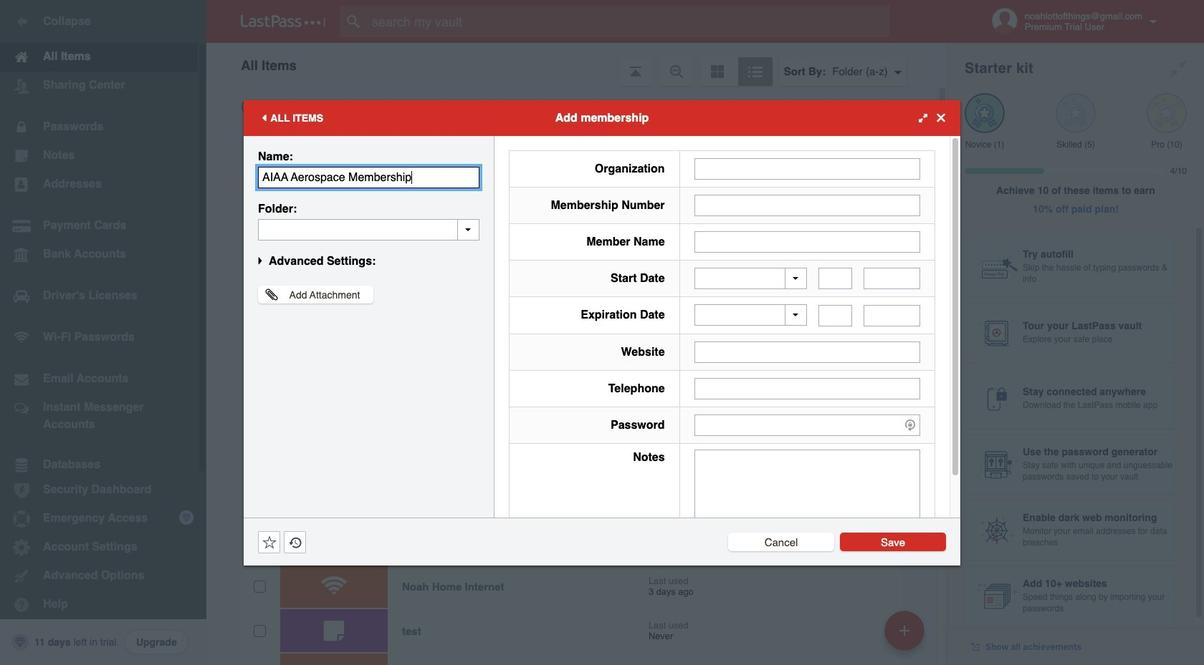 Task type: describe. For each thing, give the bounding box(es) containing it.
new item image
[[900, 626, 910, 636]]

Search search field
[[340, 6, 913, 37]]



Task type: vqa. For each thing, say whether or not it's contained in the screenshot.
main navigation navigation
yes



Task type: locate. For each thing, give the bounding box(es) containing it.
main navigation navigation
[[0, 0, 206, 666]]

new item navigation
[[880, 607, 933, 666]]

None password field
[[694, 415, 920, 436]]

search my vault text field
[[340, 6, 913, 37]]

dialog
[[244, 100, 961, 566]]

vault options navigation
[[206, 43, 948, 86]]

None text field
[[258, 167, 480, 188], [694, 195, 920, 216], [819, 268, 853, 290], [864, 268, 920, 290], [819, 305, 853, 327], [864, 305, 920, 327], [694, 342, 920, 363], [258, 167, 480, 188], [694, 195, 920, 216], [819, 268, 853, 290], [864, 268, 920, 290], [819, 305, 853, 327], [864, 305, 920, 327], [694, 342, 920, 363]]

lastpass image
[[241, 15, 325, 28]]

None text field
[[694, 158, 920, 180], [258, 219, 480, 241], [694, 231, 920, 253], [694, 378, 920, 400], [694, 450, 920, 539], [694, 158, 920, 180], [258, 219, 480, 241], [694, 231, 920, 253], [694, 378, 920, 400], [694, 450, 920, 539]]



